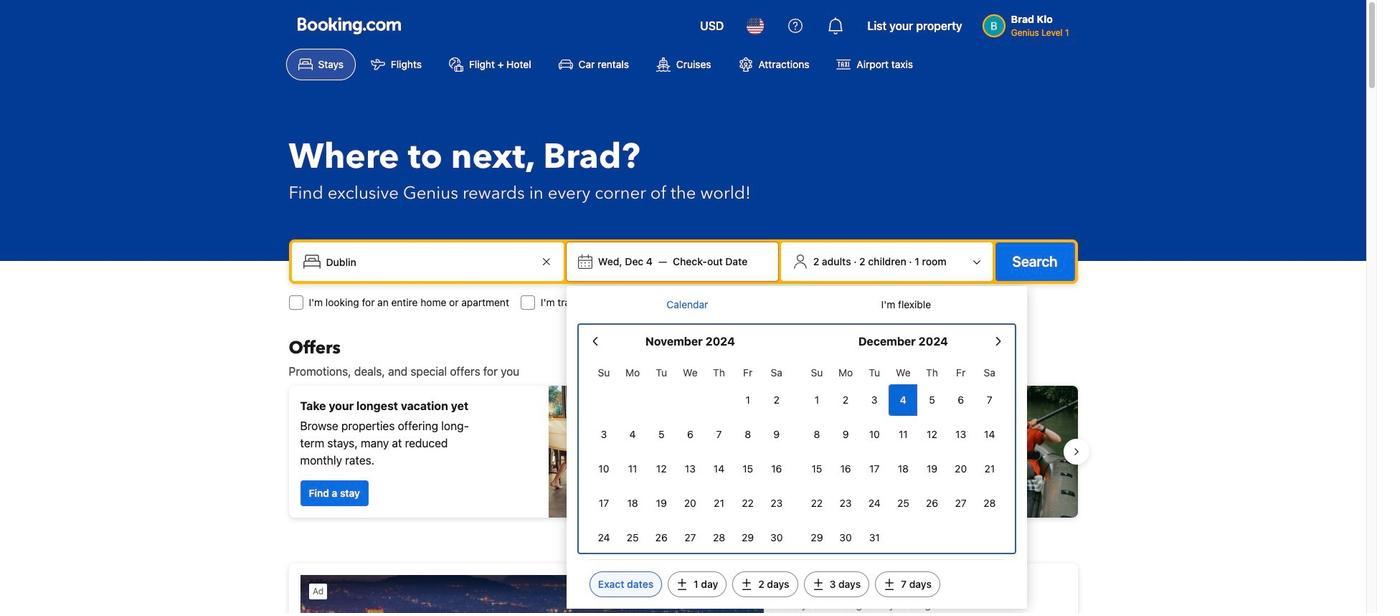 Task type: vqa. For each thing, say whether or not it's contained in the screenshot.
Do they serve breakfast? button
no



Task type: describe. For each thing, give the bounding box(es) containing it.
10 November 2024 checkbox
[[590, 453, 618, 485]]

8 November 2024 checkbox
[[734, 419, 762, 451]]

9 November 2024 checkbox
[[762, 419, 791, 451]]

21 December 2024 checkbox
[[976, 453, 1004, 485]]

5 December 2024 checkbox
[[918, 385, 947, 416]]

19 November 2024 checkbox
[[647, 488, 676, 519]]

1 grid from the left
[[590, 359, 791, 554]]

12 December 2024 checkbox
[[918, 419, 947, 451]]

6 December 2024 checkbox
[[947, 385, 976, 416]]

24 November 2024 checkbox
[[590, 522, 618, 554]]

2 December 2024 checkbox
[[832, 385, 860, 416]]

9 December 2024 checkbox
[[832, 419, 860, 451]]

4 November 2024 checkbox
[[618, 419, 647, 451]]

13 November 2024 checkbox
[[676, 453, 705, 485]]

23 November 2024 checkbox
[[762, 488, 791, 519]]

15 December 2024 checkbox
[[803, 453, 832, 485]]

25 November 2024 checkbox
[[618, 522, 647, 554]]

5 November 2024 checkbox
[[647, 419, 676, 451]]

1 November 2024 checkbox
[[734, 385, 762, 416]]

4 December 2024 checkbox
[[889, 385, 918, 416]]

31 December 2024 checkbox
[[860, 522, 889, 554]]

your account menu brad klo genius level 1 element
[[983, 6, 1075, 39]]

25 December 2024 checkbox
[[889, 488, 918, 519]]

1 December 2024 checkbox
[[803, 385, 832, 416]]

30 December 2024 checkbox
[[832, 522, 860, 554]]

22 November 2024 checkbox
[[734, 488, 762, 519]]

10 December 2024 checkbox
[[860, 419, 889, 451]]

13 December 2024 checkbox
[[947, 419, 976, 451]]

take your longest vacation yet image
[[549, 386, 678, 518]]

2 November 2024 checkbox
[[762, 385, 791, 416]]

Where are you going? field
[[320, 249, 538, 275]]

22 December 2024 checkbox
[[803, 488, 832, 519]]

20 December 2024 checkbox
[[947, 453, 976, 485]]



Task type: locate. For each thing, give the bounding box(es) containing it.
2 grid from the left
[[803, 359, 1004, 554]]

12 November 2024 checkbox
[[647, 453, 676, 485]]

11 December 2024 checkbox
[[889, 419, 918, 451]]

15 November 2024 checkbox
[[734, 453, 762, 485]]

1 horizontal spatial grid
[[803, 359, 1004, 554]]

17 November 2024 checkbox
[[590, 488, 618, 519]]

29 November 2024 checkbox
[[734, 522, 762, 554]]

23 December 2024 checkbox
[[832, 488, 860, 519]]

6 November 2024 checkbox
[[676, 419, 705, 451]]

27 November 2024 checkbox
[[676, 522, 705, 554]]

18 November 2024 checkbox
[[618, 488, 647, 519]]

29 December 2024 checkbox
[[803, 522, 832, 554]]

17 December 2024 checkbox
[[860, 453, 889, 485]]

16 December 2024 checkbox
[[832, 453, 860, 485]]

main content
[[277, 337, 1090, 613]]

14 November 2024 checkbox
[[705, 453, 734, 485]]

16 November 2024 checkbox
[[762, 453, 791, 485]]

18 December 2024 checkbox
[[889, 453, 918, 485]]

7 November 2024 checkbox
[[705, 419, 734, 451]]

grid
[[590, 359, 791, 554], [803, 359, 1004, 554]]

21 November 2024 checkbox
[[705, 488, 734, 519]]

a young girl and woman kayak on a river image
[[689, 386, 1078, 518]]

20 November 2024 checkbox
[[676, 488, 705, 519]]

30 November 2024 checkbox
[[762, 522, 791, 554]]

26 December 2024 checkbox
[[918, 488, 947, 519]]

3 November 2024 checkbox
[[590, 419, 618, 451]]

3 December 2024 checkbox
[[860, 385, 889, 416]]

27 December 2024 checkbox
[[947, 488, 976, 519]]

24 December 2024 checkbox
[[860, 488, 889, 519]]

0 horizontal spatial grid
[[590, 359, 791, 554]]

progress bar
[[675, 530, 692, 535]]

28 November 2024 checkbox
[[705, 522, 734, 554]]

26 November 2024 checkbox
[[647, 522, 676, 554]]

region
[[277, 380, 1090, 524]]

tab list
[[578, 286, 1016, 325]]

7 December 2024 checkbox
[[976, 385, 1004, 416]]

booking.com image
[[297, 17, 401, 34]]

cell
[[889, 382, 918, 416]]

19 December 2024 checkbox
[[918, 453, 947, 485]]

11 November 2024 checkbox
[[618, 453, 647, 485]]

14 December 2024 checkbox
[[976, 419, 1004, 451]]

8 December 2024 checkbox
[[803, 419, 832, 451]]

28 December 2024 checkbox
[[976, 488, 1004, 519]]



